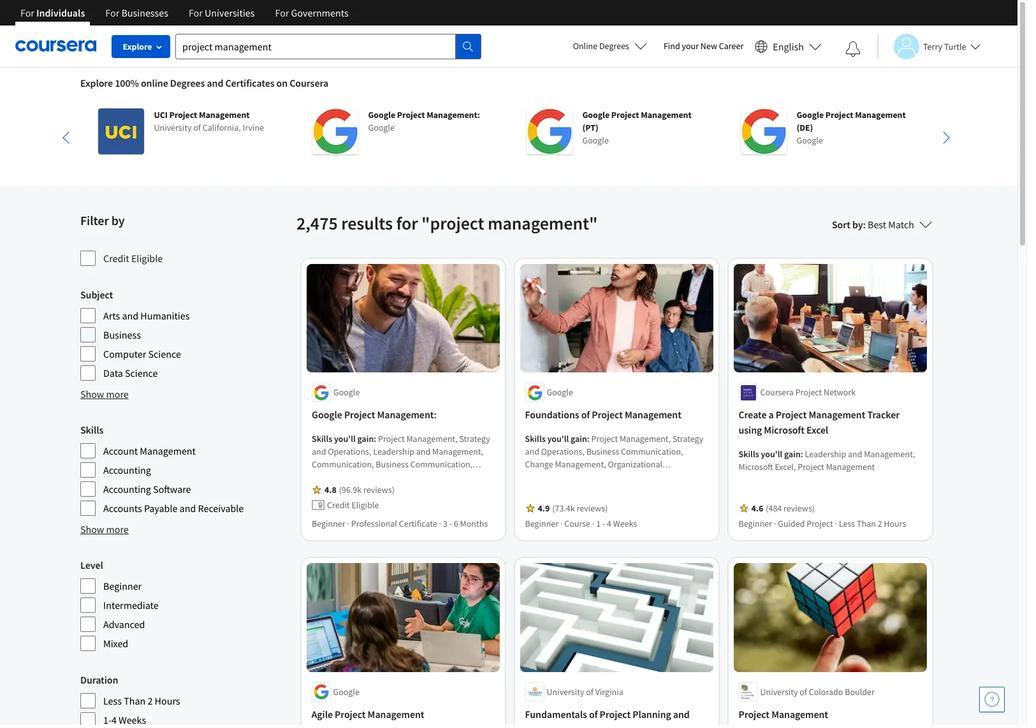 Task type: describe. For each thing, give the bounding box(es) containing it.
project inside create a project management tracker using microsoft excel
[[777, 409, 808, 421]]

project management
[[740, 708, 829, 721]]

skills down using
[[740, 449, 760, 460]]

accounting for accounting
[[103, 464, 151, 477]]

advanced
[[103, 618, 145, 631]]

uci project management university of california, irvine
[[154, 109, 265, 133]]

for
[[397, 212, 418, 235]]

organizational
[[609, 459, 663, 471]]

0 horizontal spatial credit
[[103, 252, 129, 265]]

show for data
[[80, 388, 104, 401]]

level
[[80, 559, 103, 572]]

6
[[454, 518, 459, 530]]

businesses
[[122, 6, 168, 19]]

explore button
[[112, 35, 170, 58]]

: down foundations of project management
[[588, 434, 590, 445]]

google project management: google
[[369, 109, 481, 133]]

university of california, irvine image
[[98, 108, 144, 154]]

project inside google project management: google
[[398, 109, 426, 121]]

virginia
[[596, 687, 624, 698]]

management inside skills group
[[140, 445, 196, 458]]

less than 2 hours
[[103, 695, 180, 708]]

individuals
[[36, 6, 85, 19]]

4.9
[[539, 503, 550, 515]]

management inside the uci project management university of california, irvine
[[199, 109, 250, 121]]

find your new career link
[[658, 38, 751, 54]]

for governments
[[275, 6, 349, 19]]

explore for explore
[[123, 41, 152, 52]]

: down google project management:
[[374, 434, 377, 445]]

1
[[597, 518, 601, 530]]

of for university of virginia
[[587, 687, 594, 698]]

create
[[740, 409, 768, 421]]

project management, strategy and operations, business communication, change management, organizational development, communication, culture, emotional intelligence, influencing, leadership and management, people management, planning
[[526, 434, 709, 509]]

reviews) for of
[[578, 503, 609, 515]]

100%
[[115, 77, 139, 89]]

management, up the course
[[542, 497, 593, 509]]

account management
[[103, 445, 196, 458]]

google image for google
[[313, 108, 359, 154]]

1 horizontal spatial credit eligible
[[327, 500, 379, 511]]

(pt)
[[583, 122, 599, 133]]

microsoft inside "leadership and management, microsoft excel, project management"
[[740, 462, 774, 473]]

skills up 4.8
[[312, 434, 333, 445]]

fundamentals of project planning and management link
[[526, 707, 709, 726]]

show more for data science
[[80, 388, 129, 401]]

receivable
[[198, 502, 244, 515]]

english button
[[751, 26, 828, 67]]

a
[[770, 409, 775, 421]]

results
[[341, 212, 393, 235]]

duration
[[80, 674, 118, 687]]

hours inside duration group
[[155, 695, 180, 708]]

online degrees
[[573, 40, 630, 52]]

coursera project network
[[761, 387, 857, 398]]

leadership inside "leadership and management, microsoft excel, project management"
[[806, 449, 847, 460]]

colorado
[[810, 687, 844, 698]]

new
[[701, 40, 718, 52]]

coursera image
[[15, 36, 96, 56]]

university inside the uci project management university of california, irvine
[[154, 122, 192, 133]]

california,
[[203, 122, 241, 133]]

skills up change
[[526, 434, 546, 445]]

for businesses
[[105, 6, 168, 19]]

you'll for foundations of project management
[[548, 434, 570, 445]]

beginner · guided project · less than 2 hours
[[740, 518, 907, 530]]

: left best
[[864, 218, 866, 231]]

on
[[277, 77, 288, 89]]

beginner · course · 1 - 4 weeks
[[526, 518, 638, 530]]

computer
[[103, 348, 146, 361]]

payable
[[144, 502, 178, 515]]

accounting software
[[103, 483, 191, 496]]

than inside duration group
[[124, 695, 146, 708]]

2,475
[[297, 212, 338, 235]]

software
[[153, 483, 191, 496]]

3
[[443, 518, 448, 530]]

humanities
[[141, 309, 190, 322]]

of for university of colorado boulder
[[801, 687, 808, 698]]

0 vertical spatial coursera
[[290, 77, 329, 89]]

What do you want to learn? text field
[[175, 34, 456, 59]]

influencing,
[[613, 485, 658, 496]]

management"
[[488, 212, 598, 235]]

show more for accounts payable and receivable
[[80, 523, 129, 536]]

1 · from the left
[[347, 518, 350, 530]]

excel
[[808, 424, 829, 437]]

4.8
[[325, 485, 337, 496]]

gain for create a project management tracker using microsoft excel
[[785, 449, 802, 460]]

for for governments
[[275, 6, 289, 19]]

banner navigation
[[10, 0, 359, 35]]

arts and humanities
[[103, 309, 190, 322]]

0 horizontal spatial skills you'll gain :
[[312, 434, 378, 445]]

turtle
[[945, 41, 967, 52]]

weeks
[[614, 518, 638, 530]]

fundamentals of project planning and management
[[526, 708, 691, 726]]

professional
[[351, 518, 397, 530]]

4.8 (96.9k reviews)
[[325, 485, 395, 496]]

match
[[889, 218, 915, 231]]

management, up organizational at the bottom
[[621, 434, 672, 445]]

terry turtle button
[[878, 34, 981, 59]]

accounts payable and receivable
[[103, 502, 244, 515]]

computer science
[[103, 348, 181, 361]]

filter by
[[80, 212, 125, 228]]

foundations
[[526, 409, 580, 421]]

more for data
[[106, 388, 129, 401]]

sort
[[833, 218, 851, 231]]

leadership and management, microsoft excel, project management
[[740, 449, 916, 473]]

emotional
[[526, 485, 564, 496]]

guided
[[779, 518, 806, 530]]

google project management: link
[[312, 407, 495, 423]]

science for computer science
[[148, 348, 181, 361]]

management inside fundamentals of project planning and management
[[526, 724, 583, 726]]

gain for foundations of project management
[[571, 434, 588, 445]]

agile project management
[[312, 708, 425, 721]]

certificate
[[399, 518, 438, 530]]

1 - from the left
[[450, 518, 452, 530]]

tracker
[[868, 409, 901, 421]]

(484
[[767, 503, 783, 515]]

degrees inside "dropdown button"
[[600, 40, 630, 52]]

certificates
[[226, 77, 275, 89]]

more for accounts
[[106, 523, 129, 536]]

project management link
[[740, 707, 923, 722]]

reviews) for project
[[364, 485, 395, 496]]

project inside "leadership and management, microsoft excel, project management"
[[799, 462, 825, 473]]

skills inside skills group
[[80, 424, 104, 436]]

sort by : best match
[[833, 218, 915, 231]]

of inside the uci project management university of california, irvine
[[194, 122, 201, 133]]

2 - from the left
[[603, 518, 606, 530]]

0 horizontal spatial gain
[[358, 434, 374, 445]]

terry
[[924, 41, 943, 52]]

university for fundamentals of project planning and management
[[547, 687, 585, 698]]

university for project management
[[761, 687, 799, 698]]

management inside create a project management tracker using microsoft excel
[[810, 409, 866, 421]]



Task type: vqa. For each thing, say whether or not it's contained in the screenshot.


Task type: locate. For each thing, give the bounding box(es) containing it.
less right guided
[[840, 518, 856, 530]]

gain down google project management:
[[358, 434, 374, 445]]

skills you'll gain : up excel,
[[740, 449, 806, 460]]

credit eligible
[[103, 252, 163, 265], [327, 500, 379, 511]]

0 horizontal spatial you'll
[[334, 434, 356, 445]]

1 vertical spatial management:
[[377, 409, 437, 421]]

management:
[[427, 109, 481, 121], [377, 409, 437, 421]]

show more button for accounts
[[80, 522, 129, 537]]

and inside fundamentals of project planning and management
[[674, 708, 691, 721]]

more down accounts
[[106, 523, 129, 536]]

reviews)
[[364, 485, 395, 496], [578, 503, 609, 515], [785, 503, 816, 515]]

beginner for beginner
[[103, 580, 142, 593]]

· left 'professional'
[[347, 518, 350, 530]]

skills up account
[[80, 424, 104, 436]]

science down humanities
[[148, 348, 181, 361]]

0 vertical spatial planning
[[676, 497, 709, 509]]

1 horizontal spatial planning
[[676, 497, 709, 509]]

1 horizontal spatial credit
[[327, 500, 350, 511]]

find your new career
[[664, 40, 744, 52]]

subject group
[[80, 287, 289, 382]]

beginner for beginner · professional certificate · 3 - 6 months
[[312, 518, 346, 530]]

4.9 (73.4k reviews)
[[539, 503, 609, 515]]

1 vertical spatial credit
[[327, 500, 350, 511]]

management, down tracker
[[865, 449, 916, 460]]

project inside google project management (de) google
[[827, 109, 854, 121]]

4 · from the left
[[593, 518, 595, 530]]

2 horizontal spatial reviews)
[[785, 503, 816, 515]]

career
[[720, 40, 744, 52]]

agile project management link
[[312, 707, 495, 722]]

1 horizontal spatial than
[[858, 518, 877, 530]]

management, inside "leadership and management, microsoft excel, project management"
[[865, 449, 916, 460]]

of down university of virginia
[[590, 708, 599, 721]]

microsoft down a
[[765, 424, 806, 437]]

online degrees button
[[563, 32, 658, 60]]

for left "universities"
[[189, 6, 203, 19]]

project inside project management, strategy and operations, business communication, change management, organizational development, communication, culture, emotional intelligence, influencing, leadership and management, people management, planning
[[592, 434, 619, 445]]

1 more from the top
[[106, 388, 129, 401]]

- left 6
[[450, 518, 452, 530]]

show more button
[[80, 387, 129, 402], [80, 522, 129, 537]]

0 horizontal spatial hours
[[155, 695, 180, 708]]

2 google image from the left
[[527, 108, 573, 154]]

0 vertical spatial show more
[[80, 388, 129, 401]]

2 show more from the top
[[80, 523, 129, 536]]

0 vertical spatial 2
[[879, 518, 883, 530]]

of left virginia
[[587, 687, 594, 698]]

1 horizontal spatial google image
[[527, 108, 573, 154]]

show down the data
[[80, 388, 104, 401]]

skills you'll gain : up operations,
[[526, 434, 592, 445]]

2 horizontal spatial you'll
[[762, 449, 783, 460]]

0 horizontal spatial by
[[111, 212, 125, 228]]

universities
[[205, 6, 255, 19]]

google image for (de)
[[741, 108, 787, 154]]

explore inside popup button
[[123, 41, 152, 52]]

4
[[608, 518, 612, 530]]

you'll up operations,
[[548, 434, 570, 445]]

1 vertical spatial less
[[103, 695, 122, 708]]

management, down influencing,
[[623, 497, 674, 509]]

foundations of project management
[[526, 409, 682, 421]]

· left 1
[[593, 518, 595, 530]]

management: for google project management: google
[[427, 109, 481, 121]]

0 vertical spatial less
[[840, 518, 856, 530]]

1 horizontal spatial reviews)
[[578, 503, 609, 515]]

reviews) up 1
[[578, 503, 609, 515]]

level group
[[80, 558, 289, 652]]

gain up excel,
[[785, 449, 802, 460]]

business inside subject group
[[103, 329, 141, 341]]

reviews) right (96.9k
[[364, 485, 395, 496]]

5 · from the left
[[775, 518, 777, 530]]

network
[[825, 387, 857, 398]]

change
[[526, 459, 554, 471]]

1 horizontal spatial coursera
[[761, 387, 795, 398]]

business inside project management, strategy and operations, business communication, change management, organizational development, communication, culture, emotional intelligence, influencing, leadership and management, people management, planning
[[587, 446, 620, 458]]

skills you'll gain : down google project management:
[[312, 434, 378, 445]]

of for fundamentals of project planning and management
[[590, 708, 599, 721]]

:
[[864, 218, 866, 231], [374, 434, 377, 445], [588, 434, 590, 445], [802, 449, 804, 460]]

best
[[868, 218, 887, 231]]

account
[[103, 445, 138, 458]]

university of colorado boulder
[[761, 687, 876, 698]]

1 horizontal spatial -
[[603, 518, 606, 530]]

1 show more button from the top
[[80, 387, 129, 402]]

google project management (de) google
[[798, 109, 907, 146]]

by right the filter
[[111, 212, 125, 228]]

0 vertical spatial eligible
[[131, 252, 163, 265]]

6 · from the left
[[836, 518, 838, 530]]

1 horizontal spatial business
[[587, 446, 620, 458]]

culture,
[[644, 472, 674, 483]]

project inside fundamentals of project planning and management
[[601, 708, 631, 721]]

show for accounts
[[80, 523, 104, 536]]

hours
[[885, 518, 907, 530], [155, 695, 180, 708]]

1 show from the top
[[80, 388, 104, 401]]

1 vertical spatial degrees
[[170, 77, 205, 89]]

1 horizontal spatial degrees
[[600, 40, 630, 52]]

planning
[[676, 497, 709, 509], [633, 708, 672, 721]]

and inside subject group
[[122, 309, 139, 322]]

0 horizontal spatial credit eligible
[[103, 252, 163, 265]]

explore down for businesses
[[123, 41, 152, 52]]

0 vertical spatial explore
[[123, 41, 152, 52]]

planning inside fundamentals of project planning and management
[[633, 708, 672, 721]]

4 for from the left
[[275, 6, 289, 19]]

more down the data
[[106, 388, 129, 401]]

·
[[347, 518, 350, 530], [439, 518, 442, 530], [561, 518, 563, 530], [593, 518, 595, 530], [775, 518, 777, 530], [836, 518, 838, 530]]

0 vertical spatial leadership
[[806, 449, 847, 460]]

business up computer
[[103, 329, 141, 341]]

1 horizontal spatial hours
[[885, 518, 907, 530]]

leadership inside project management, strategy and operations, business communication, change management, organizational development, communication, culture, emotional intelligence, influencing, leadership and management, people management, planning
[[659, 485, 701, 496]]

0 horizontal spatial -
[[450, 518, 452, 530]]

1 horizontal spatial by
[[853, 218, 864, 231]]

eligible down "4.8 (96.9k reviews)"
[[352, 500, 379, 511]]

show more
[[80, 388, 129, 401], [80, 523, 129, 536]]

0 vertical spatial show
[[80, 388, 104, 401]]

credit eligible down 'filter by'
[[103, 252, 163, 265]]

by right sort
[[853, 218, 864, 231]]

course
[[565, 518, 591, 530]]

terry turtle
[[924, 41, 967, 52]]

credit down 4.8
[[327, 500, 350, 511]]

duration group
[[80, 673, 289, 726]]

3 for from the left
[[189, 6, 203, 19]]

google inside google project management: link
[[312, 409, 343, 421]]

communication, up people
[[580, 472, 642, 483]]

and inside skills group
[[180, 502, 196, 515]]

strategy
[[674, 434, 704, 445]]

3 google image from the left
[[741, 108, 787, 154]]

1 accounting from the top
[[103, 464, 151, 477]]

skills
[[80, 424, 104, 436], [312, 434, 333, 445], [526, 434, 546, 445], [740, 449, 760, 460]]

reviews) up guided
[[785, 503, 816, 515]]

and
[[207, 77, 224, 89], [122, 309, 139, 322], [526, 446, 540, 458], [849, 449, 863, 460], [526, 497, 540, 509], [180, 502, 196, 515], [674, 708, 691, 721]]

1 horizontal spatial 2
[[879, 518, 883, 530]]

eligible
[[131, 252, 163, 265], [352, 500, 379, 511]]

online
[[141, 77, 168, 89]]

0 vertical spatial more
[[106, 388, 129, 401]]

beginner for beginner · guided project · less than 2 hours
[[740, 518, 773, 530]]

gain up operations,
[[571, 434, 588, 445]]

1 vertical spatial credit eligible
[[327, 500, 379, 511]]

science down computer science
[[125, 367, 158, 380]]

1 horizontal spatial explore
[[123, 41, 152, 52]]

gain
[[358, 434, 374, 445], [571, 434, 588, 445], [785, 449, 802, 460]]

0 vertical spatial science
[[148, 348, 181, 361]]

0 vertical spatial accounting
[[103, 464, 151, 477]]

0 vertical spatial degrees
[[600, 40, 630, 52]]

coursera
[[290, 77, 329, 89], [761, 387, 795, 398]]

eligible up arts and humanities
[[131, 252, 163, 265]]

less inside duration group
[[103, 695, 122, 708]]

1 show more from the top
[[80, 388, 129, 401]]

english
[[774, 40, 805, 53]]

accounting
[[103, 464, 151, 477], [103, 483, 151, 496]]

1 vertical spatial show more button
[[80, 522, 129, 537]]

"project
[[422, 212, 485, 235]]

foundations of project management link
[[526, 407, 709, 423]]

show more down accounts
[[80, 523, 129, 536]]

0 vertical spatial management:
[[427, 109, 481, 121]]

2 inside duration group
[[148, 695, 153, 708]]

2 · from the left
[[439, 518, 442, 530]]

than
[[858, 518, 877, 530], [124, 695, 146, 708]]

1 vertical spatial 2
[[148, 695, 153, 708]]

science for data science
[[125, 367, 158, 380]]

0 vertical spatial credit eligible
[[103, 252, 163, 265]]

(73.4k
[[553, 503, 576, 515]]

0 horizontal spatial university
[[154, 122, 192, 133]]

1 vertical spatial communication,
[[580, 472, 642, 483]]

explore left 100%
[[80, 77, 113, 89]]

and inside "leadership and management, microsoft excel, project management"
[[849, 449, 863, 460]]

explore for explore 100% online degrees and certificates on coursera
[[80, 77, 113, 89]]

by for filter
[[111, 212, 125, 228]]

credit
[[103, 252, 129, 265], [327, 500, 350, 511]]

online
[[573, 40, 598, 52]]

communication, up organizational at the bottom
[[622, 446, 684, 458]]

0 horizontal spatial leadership
[[659, 485, 701, 496]]

0 vertical spatial microsoft
[[765, 424, 806, 437]]

2 accounting from the top
[[103, 483, 151, 496]]

accounting up accounts
[[103, 483, 151, 496]]

0 horizontal spatial google image
[[313, 108, 359, 154]]

0 horizontal spatial degrees
[[170, 77, 205, 89]]

microsoft left excel,
[[740, 462, 774, 473]]

beginner up intermediate
[[103, 580, 142, 593]]

business
[[103, 329, 141, 341], [587, 446, 620, 458]]

mixed
[[103, 637, 128, 650]]

show more down the data
[[80, 388, 129, 401]]

1 horizontal spatial university
[[547, 687, 585, 698]]

beginner down 4.8
[[312, 518, 346, 530]]

1 vertical spatial coursera
[[761, 387, 795, 398]]

for for universities
[[189, 6, 203, 19]]

1 vertical spatial explore
[[80, 77, 113, 89]]

accounting for accounting software
[[103, 483, 151, 496]]

explore
[[123, 41, 152, 52], [80, 77, 113, 89]]

2 horizontal spatial google image
[[741, 108, 787, 154]]

: down create a project management tracker using microsoft excel
[[802, 449, 804, 460]]

2 horizontal spatial gain
[[785, 449, 802, 460]]

of for foundations of project management
[[582, 409, 591, 421]]

data
[[103, 367, 123, 380]]

for left businesses
[[105, 6, 119, 19]]

of inside fundamentals of project planning and management
[[590, 708, 599, 721]]

2 for from the left
[[105, 6, 119, 19]]

0 vertical spatial than
[[858, 518, 877, 530]]

0 vertical spatial business
[[103, 329, 141, 341]]

· left 3
[[439, 518, 442, 530]]

for for individuals
[[20, 6, 34, 19]]

create a project management tracker using microsoft excel link
[[740, 407, 923, 438]]

show more button for data
[[80, 387, 129, 402]]

show notifications image
[[846, 41, 861, 57]]

4.6 (484 reviews)
[[752, 503, 816, 515]]

0 horizontal spatial reviews)
[[364, 485, 395, 496]]

communication,
[[622, 446, 684, 458], [580, 472, 642, 483]]

google image
[[313, 108, 359, 154], [527, 108, 573, 154], [741, 108, 787, 154]]

1 horizontal spatial skills you'll gain :
[[526, 434, 592, 445]]

management: inside google project management: google
[[427, 109, 481, 121]]

· down (73.4k
[[561, 518, 563, 530]]

2 more from the top
[[106, 523, 129, 536]]

credit eligible down (96.9k
[[327, 500, 379, 511]]

1 vertical spatial hours
[[155, 695, 180, 708]]

of left the colorado
[[801, 687, 808, 698]]

university up project management
[[761, 687, 799, 698]]

-
[[450, 518, 452, 530], [603, 518, 606, 530]]

1 vertical spatial show more
[[80, 523, 129, 536]]

for for businesses
[[105, 6, 119, 19]]

2 show from the top
[[80, 523, 104, 536]]

microsoft inside create a project management tracker using microsoft excel
[[765, 424, 806, 437]]

skills you'll gain :
[[312, 434, 378, 445], [526, 434, 592, 445], [740, 449, 806, 460]]

2 horizontal spatial skills you'll gain :
[[740, 449, 806, 460]]

for universities
[[189, 6, 255, 19]]

show more button down the data
[[80, 387, 129, 402]]

of left california,
[[194, 122, 201, 133]]

less
[[840, 518, 856, 530], [103, 695, 122, 708]]

2
[[879, 518, 883, 530], [148, 695, 153, 708]]

(96.9k
[[339, 485, 362, 496]]

less down 'duration' at the bottom
[[103, 695, 122, 708]]

boulder
[[846, 687, 876, 698]]

1 horizontal spatial eligible
[[352, 500, 379, 511]]

0 horizontal spatial planning
[[633, 708, 672, 721]]

beginner for beginner · course · 1 - 4 weeks
[[526, 518, 559, 530]]

management inside google project management (de) google
[[856, 109, 907, 121]]

1 vertical spatial business
[[587, 446, 620, 458]]

None search field
[[175, 34, 482, 59]]

google project management (pt) google
[[583, 109, 693, 146]]

of right the foundations
[[582, 409, 591, 421]]

business up organizational at the bottom
[[587, 446, 620, 458]]

skills group
[[80, 422, 289, 517]]

microsoft
[[765, 424, 806, 437], [740, 462, 774, 473]]

0 vertical spatial hours
[[885, 518, 907, 530]]

science
[[148, 348, 181, 361], [125, 367, 158, 380]]

management: for google project management:
[[377, 409, 437, 421]]

management, down operations,
[[556, 459, 607, 471]]

2 show more button from the top
[[80, 522, 129, 537]]

management inside google project management (pt) google
[[642, 109, 693, 121]]

management
[[199, 109, 250, 121], [642, 109, 693, 121], [856, 109, 907, 121], [626, 409, 682, 421], [810, 409, 866, 421], [140, 445, 196, 458], [827, 462, 876, 473], [368, 708, 425, 721], [773, 708, 829, 721], [526, 724, 583, 726]]

1 vertical spatial more
[[106, 523, 129, 536]]

· down (484
[[775, 518, 777, 530]]

0 vertical spatial credit
[[103, 252, 129, 265]]

3 · from the left
[[561, 518, 563, 530]]

0 horizontal spatial 2
[[148, 695, 153, 708]]

show more button down accounts
[[80, 522, 129, 537]]

1 horizontal spatial you'll
[[548, 434, 570, 445]]

you'll up excel,
[[762, 449, 783, 460]]

1 vertical spatial eligible
[[352, 500, 379, 511]]

help center image
[[985, 692, 1001, 708]]

1 vertical spatial planning
[[633, 708, 672, 721]]

planning inside project management, strategy and operations, business communication, change management, organizational development, communication, culture, emotional intelligence, influencing, leadership and management, people management, planning
[[676, 497, 709, 509]]

0 horizontal spatial eligible
[[131, 252, 163, 265]]

coursera right on
[[290, 77, 329, 89]]

leadership down culture,
[[659, 485, 701, 496]]

project inside google project management (pt) google
[[612, 109, 640, 121]]

university up fundamentals
[[547, 687, 585, 698]]

project inside the uci project management university of california, irvine
[[170, 109, 198, 121]]

management inside "leadership and management, microsoft excel, project management"
[[827, 462, 876, 473]]

show up level
[[80, 523, 104, 536]]

skills you'll gain : for create a project management tracker using microsoft excel
[[740, 449, 806, 460]]

you'll down google project management:
[[334, 434, 356, 445]]

1 vertical spatial than
[[124, 695, 146, 708]]

1 google image from the left
[[313, 108, 359, 154]]

1 vertical spatial science
[[125, 367, 158, 380]]

1 horizontal spatial leadership
[[806, 449, 847, 460]]

leadership down excel
[[806, 449, 847, 460]]

filter
[[80, 212, 109, 228]]

- right 1
[[603, 518, 606, 530]]

0 vertical spatial show more button
[[80, 387, 129, 402]]

1 vertical spatial microsoft
[[740, 462, 774, 473]]

skills you'll gain : for foundations of project management
[[526, 434, 592, 445]]

1 vertical spatial show
[[80, 523, 104, 536]]

0 vertical spatial communication,
[[622, 446, 684, 458]]

governments
[[291, 6, 349, 19]]

reviews) for a
[[785, 503, 816, 515]]

0 horizontal spatial business
[[103, 329, 141, 341]]

1 horizontal spatial gain
[[571, 434, 588, 445]]

coursera up a
[[761, 387, 795, 398]]

for left the governments
[[275, 6, 289, 19]]

university down the uci
[[154, 122, 192, 133]]

create a project management tracker using microsoft excel
[[740, 409, 901, 437]]

data science
[[103, 367, 158, 380]]

intermediate
[[103, 599, 159, 612]]

of
[[194, 122, 201, 133], [582, 409, 591, 421], [587, 687, 594, 698], [801, 687, 808, 698], [590, 708, 599, 721]]

0 horizontal spatial than
[[124, 695, 146, 708]]

credit down 'filter by'
[[103, 252, 129, 265]]

you'll for create a project management tracker using microsoft excel
[[762, 449, 783, 460]]

uci
[[154, 109, 168, 121]]

(de)
[[798, 122, 814, 133]]

2 horizontal spatial university
[[761, 687, 799, 698]]

agile
[[312, 708, 333, 721]]

beginner · professional certificate · 3 - 6 months
[[312, 518, 488, 530]]

0 horizontal spatial less
[[103, 695, 122, 708]]

· right guided
[[836, 518, 838, 530]]

for left individuals
[[20, 6, 34, 19]]

4.6
[[752, 503, 764, 515]]

1 for from the left
[[20, 6, 34, 19]]

1 vertical spatial accounting
[[103, 483, 151, 496]]

google image for (pt)
[[527, 108, 573, 154]]

accounting down account
[[103, 464, 151, 477]]

explore 100% online degrees and certificates on coursera
[[80, 77, 329, 89]]

beginner down the 4.9
[[526, 518, 559, 530]]

0 horizontal spatial explore
[[80, 77, 113, 89]]

1 vertical spatial leadership
[[659, 485, 701, 496]]

beginner inside level 'group'
[[103, 580, 142, 593]]

0 horizontal spatial coursera
[[290, 77, 329, 89]]

beginner down the 4.6
[[740, 518, 773, 530]]

by for sort
[[853, 218, 864, 231]]

1 horizontal spatial less
[[840, 518, 856, 530]]

google project management:
[[312, 409, 437, 421]]



